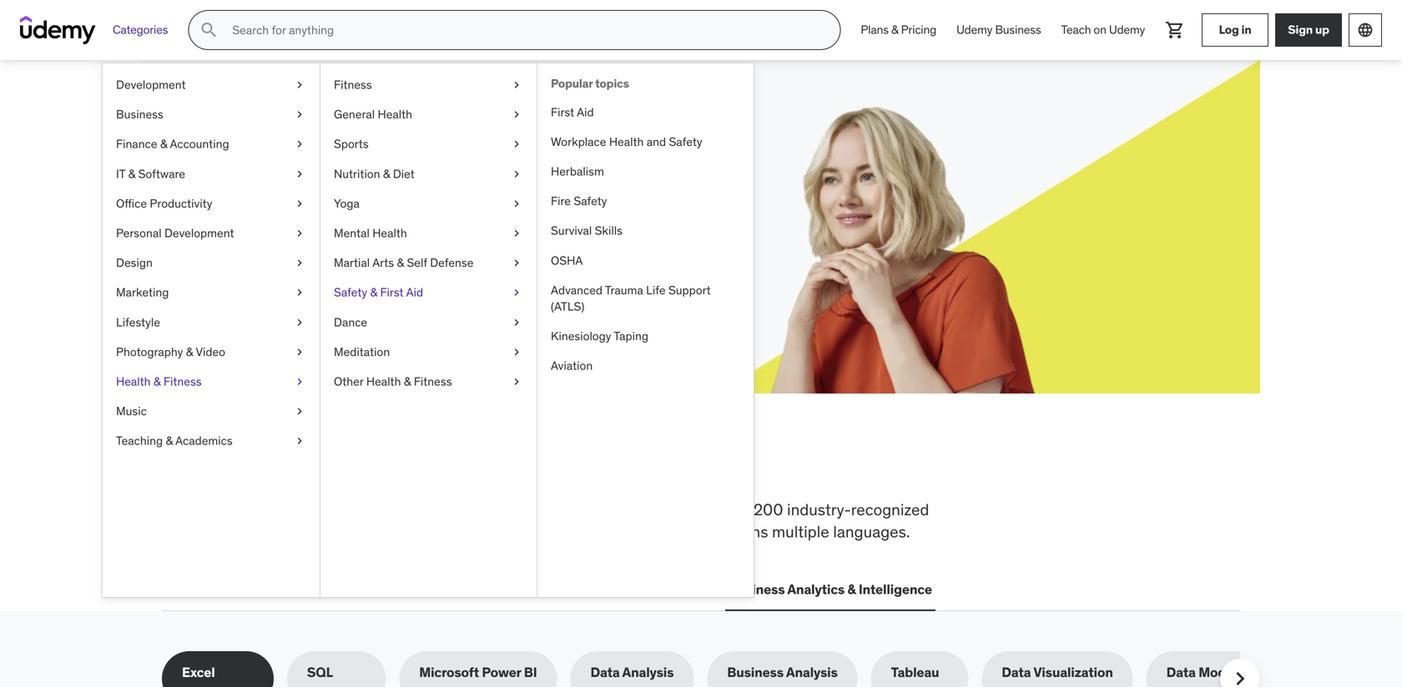 Task type: locate. For each thing, give the bounding box(es) containing it.
xsmall image
[[293, 107, 306, 123], [293, 136, 306, 153], [293, 166, 306, 182], [510, 166, 523, 182], [293, 196, 306, 212], [510, 255, 523, 271], [293, 285, 306, 301], [293, 315, 306, 331], [293, 344, 306, 361], [510, 344, 523, 361], [510, 374, 523, 390]]

business for business analysis
[[727, 665, 784, 682]]

data inside data science button
[[508, 582, 537, 599]]

xsmall image inside the development link
[[293, 77, 306, 93]]

1 horizontal spatial analysis
[[786, 665, 838, 682]]

0 horizontal spatial it
[[116, 166, 125, 181]]

1 vertical spatial it
[[300, 582, 311, 599]]

for inside skills for your future expand your potential with a course. starting at just $12.99 through dec 15.
[[302, 133, 341, 167]]

0 horizontal spatial skills
[[222, 133, 297, 167]]

0 vertical spatial development
[[116, 77, 186, 92]]

health for general
[[378, 107, 412, 122]]

xsmall image inside the mental health link
[[510, 225, 523, 242]]

xsmall image for design
[[293, 255, 306, 271]]

1 analysis from the left
[[622, 665, 674, 682]]

log in link
[[1202, 13, 1269, 47]]

xsmall image inside business link
[[293, 107, 306, 123]]

kinesiology
[[551, 329, 611, 344]]

development right web
[[196, 582, 280, 599]]

data left science
[[508, 582, 537, 599]]

1 horizontal spatial and
[[696, 522, 723, 542]]

xsmall image inside lifestyle link
[[293, 315, 306, 331]]

0 vertical spatial skills
[[277, 445, 367, 488]]

& for accounting
[[160, 137, 167, 152]]

& left diet
[[383, 166, 390, 181]]

nutrition & diet link
[[321, 159, 537, 189]]

place
[[630, 445, 718, 488]]

health inside the safety & first aid element
[[609, 134, 644, 149]]

osha
[[551, 253, 583, 268]]

1 vertical spatial skills
[[595, 223, 623, 238]]

udemy
[[957, 22, 993, 37], [1109, 22, 1145, 37]]

1 horizontal spatial fitness
[[334, 77, 372, 92]]

1 vertical spatial skills
[[357, 500, 393, 520]]

1 horizontal spatial skills
[[595, 223, 623, 238]]

health right other
[[366, 374, 401, 389]]

xsmall image inside martial arts & self defense link
[[510, 255, 523, 271]]

& right plans
[[892, 22, 899, 37]]

lifestyle
[[116, 315, 160, 330]]

0 horizontal spatial for
[[302, 133, 341, 167]]

it inside 'button'
[[300, 582, 311, 599]]

sports link
[[321, 130, 537, 159]]

data for data analysis
[[591, 665, 620, 682]]

xsmall image
[[293, 77, 306, 93], [510, 77, 523, 93], [510, 107, 523, 123], [510, 136, 523, 153], [510, 196, 523, 212], [293, 225, 306, 242], [510, 225, 523, 242], [293, 255, 306, 271], [510, 285, 523, 301], [510, 315, 523, 331], [293, 374, 306, 390], [293, 404, 306, 420], [293, 433, 306, 450]]

xsmall image for sports
[[510, 136, 523, 153]]

& down meditation link
[[404, 374, 411, 389]]

development for web
[[196, 582, 280, 599]]

log in
[[1219, 22, 1252, 37]]

health for mental
[[373, 226, 407, 241]]

general health
[[334, 107, 412, 122]]

1 horizontal spatial aid
[[577, 105, 594, 120]]

in right log on the right of page
[[1242, 22, 1252, 37]]

& left self
[[397, 255, 404, 271]]

aid down popular topics
[[577, 105, 594, 120]]

udemy right pricing in the top right of the page
[[957, 22, 993, 37]]

excel
[[182, 665, 215, 682]]

xsmall image inside nutrition & diet link
[[510, 166, 523, 182]]

business inside 'link'
[[995, 22, 1041, 37]]

workplace health and safety link
[[538, 127, 754, 157]]

0 vertical spatial for
[[302, 133, 341, 167]]

data
[[508, 582, 537, 599], [591, 665, 620, 682], [1002, 665, 1031, 682], [1167, 665, 1196, 682]]

xsmall image for safety & first aid
[[510, 285, 523, 301]]

& inside 'link'
[[166, 434, 173, 449]]

xsmall image for photography & video
[[293, 344, 306, 361]]

in up 'including'
[[526, 445, 558, 488]]

herbalism
[[551, 164, 604, 179]]

kinesiology taping link
[[538, 322, 754, 352]]

& inside "link"
[[892, 22, 899, 37]]

1 horizontal spatial first
[[551, 105, 574, 120]]

topics
[[595, 76, 629, 91]]

critical
[[229, 500, 277, 520]]

xsmall image inside teaching & academics 'link'
[[293, 433, 306, 450]]

health down the first aid link
[[609, 134, 644, 149]]

first aid
[[551, 105, 594, 120]]

2 analysis from the left
[[786, 665, 838, 682]]

expand
[[222, 174, 267, 191]]

& inside button
[[848, 582, 856, 599]]

xsmall image inside personal development link
[[293, 225, 306, 242]]

general
[[334, 107, 375, 122]]

udemy business
[[957, 22, 1041, 37]]

photography & video link
[[103, 338, 320, 367]]

it certifications button
[[296, 570, 402, 610]]

& for pricing
[[892, 22, 899, 37]]

skills
[[277, 445, 367, 488], [357, 500, 393, 520]]

xsmall image inside 'office productivity' link
[[293, 196, 306, 212]]

meditation
[[334, 345, 390, 360]]

fitness down meditation link
[[414, 374, 452, 389]]

it for it certifications
[[300, 582, 311, 599]]

covering
[[162, 500, 225, 520]]

1 horizontal spatial udemy
[[1109, 22, 1145, 37]]

modeling
[[1199, 665, 1257, 682]]

xsmall image inside meditation link
[[510, 344, 523, 361]]

0 vertical spatial aid
[[577, 105, 594, 120]]

& up office
[[128, 166, 135, 181]]

for
[[302, 133, 341, 167], [696, 500, 716, 520]]

just
[[507, 174, 529, 191]]

first inside safety & first aid link
[[380, 285, 404, 300]]

1 vertical spatial in
[[526, 445, 558, 488]]

categories button
[[103, 10, 178, 50]]

1 horizontal spatial it
[[300, 582, 311, 599]]

xsmall image for yoga
[[510, 196, 523, 212]]

xsmall image for other health & fitness
[[510, 374, 523, 390]]

finance & accounting link
[[103, 130, 320, 159]]

& for software
[[128, 166, 135, 181]]

xsmall image inside dance link
[[510, 315, 523, 331]]

through
[[266, 193, 313, 210]]

and down over
[[696, 522, 723, 542]]

health up arts
[[373, 226, 407, 241]]

defense
[[430, 255, 474, 271]]

0 vertical spatial it
[[116, 166, 125, 181]]

it certifications
[[300, 582, 399, 599]]

aid
[[577, 105, 594, 120], [406, 285, 423, 300]]

health for other
[[366, 374, 401, 389]]

certifications
[[314, 582, 399, 599]]

your up through
[[270, 174, 296, 191]]

xsmall image inside the music link
[[293, 404, 306, 420]]

skills up supports
[[357, 500, 393, 520]]

xsmall image inside design link
[[293, 255, 306, 271]]

xsmall image for lifestyle
[[293, 315, 306, 331]]

& down photography
[[154, 374, 161, 389]]

health up music
[[116, 374, 151, 389]]

business inside button
[[729, 582, 785, 599]]

1 udemy from the left
[[957, 22, 993, 37]]

health right the general
[[378, 107, 412, 122]]

2 vertical spatial development
[[196, 582, 280, 599]]

first aid link
[[538, 98, 754, 127]]

first down arts
[[380, 285, 404, 300]]

submit search image
[[199, 20, 219, 40]]

development
[[600, 522, 692, 542]]

business inside topic filters 'element'
[[727, 665, 784, 682]]

dance link
[[321, 308, 537, 338]]

rounded
[[446, 522, 505, 542]]

0 horizontal spatial your
[[270, 174, 296, 191]]

office
[[116, 196, 147, 211]]

& down arts
[[370, 285, 377, 300]]

0 horizontal spatial analysis
[[622, 665, 674, 682]]

for left over
[[696, 500, 716, 520]]

skills right "survival"
[[595, 223, 623, 238]]

microsoft power bi
[[419, 665, 537, 682]]

kinesiology taping
[[551, 329, 649, 344]]

1 horizontal spatial for
[[696, 500, 716, 520]]

course.
[[394, 174, 437, 191]]

it up office
[[116, 166, 125, 181]]

xsmall image inside marketing "link"
[[293, 285, 306, 301]]

0 horizontal spatial first
[[380, 285, 404, 300]]

the
[[217, 445, 270, 488]]

aid down self
[[406, 285, 423, 300]]

0 vertical spatial safety
[[669, 134, 703, 149]]

and inside the safety & first aid element
[[647, 134, 666, 149]]

analysis for data analysis
[[622, 665, 674, 682]]

for up potential
[[302, 133, 341, 167]]

analytics
[[788, 582, 845, 599]]

& right analytics
[[848, 582, 856, 599]]

xsmall image inside 'other health & fitness' link
[[510, 374, 523, 390]]

academics
[[175, 434, 233, 449]]

$12.99
[[222, 193, 263, 210]]

xsmall image for meditation
[[510, 344, 523, 361]]

your up with at the left top of the page
[[346, 133, 406, 167]]

1 horizontal spatial in
[[1242, 22, 1252, 37]]

0 vertical spatial your
[[346, 133, 406, 167]]

on
[[1094, 22, 1107, 37]]

0 vertical spatial first
[[551, 105, 574, 120]]

you
[[373, 445, 433, 488]]

1 vertical spatial aid
[[406, 285, 423, 300]]

intelligence
[[859, 582, 932, 599]]

analysis for business analysis
[[786, 665, 838, 682]]

1 vertical spatial first
[[380, 285, 404, 300]]

it left certifications
[[300, 582, 311, 599]]

xsmall image inside safety & first aid link
[[510, 285, 523, 301]]

advanced trauma life support (atls) link
[[538, 276, 754, 322]]

development link
[[103, 70, 320, 100]]

0 vertical spatial and
[[647, 134, 666, 149]]

1 vertical spatial development
[[164, 226, 234, 241]]

nutrition & diet
[[334, 166, 415, 181]]

xsmall image inside "sports" link
[[510, 136, 523, 153]]

xsmall image inside finance & accounting link
[[293, 136, 306, 153]]

& left video at left
[[186, 345, 193, 360]]

first down popular
[[551, 105, 574, 120]]

development down categories dropdown button
[[116, 77, 186, 92]]

safety down the first aid link
[[669, 134, 703, 149]]

music link
[[103, 397, 320, 427]]

skills up expand
[[222, 133, 297, 167]]

xsmall image for fitness
[[510, 77, 523, 93]]

udemy right on
[[1109, 22, 1145, 37]]

1 vertical spatial and
[[696, 522, 723, 542]]

xsmall image inside the general health link
[[510, 107, 523, 123]]

0 horizontal spatial and
[[647, 134, 666, 149]]

xsmall image inside the yoga 'link'
[[510, 196, 523, 212]]

0 horizontal spatial udemy
[[957, 22, 993, 37]]

xsmall image for teaching & academics
[[293, 433, 306, 450]]

data left modeling on the bottom of the page
[[1167, 665, 1196, 682]]

your
[[346, 133, 406, 167], [270, 174, 296, 191]]

at
[[492, 174, 504, 191]]

teaching & academics
[[116, 434, 233, 449]]

and inside covering critical workplace skills to technical topics, including prep content for over 200 industry-recognized certifications, our catalog supports well-rounded professional development and spans multiple languages.
[[696, 522, 723, 542]]

xsmall image inside fitness link
[[510, 77, 523, 93]]

skills
[[222, 133, 297, 167], [595, 223, 623, 238]]

fitness down photography & video
[[164, 374, 202, 389]]

1 vertical spatial for
[[696, 500, 716, 520]]

popular
[[551, 76, 593, 91]]

yoga link
[[321, 189, 537, 219]]

skills up the workplace
[[277, 445, 367, 488]]

xsmall image inside photography & video link
[[293, 344, 306, 361]]

& right finance
[[160, 137, 167, 152]]

development down 'office productivity' link
[[164, 226, 234, 241]]

certifications,
[[162, 522, 258, 542]]

arts
[[373, 255, 394, 271]]

safety right fire
[[574, 194, 607, 209]]

2 vertical spatial safety
[[334, 285, 367, 300]]

meditation link
[[321, 338, 537, 367]]

& right the 'teaching'
[[166, 434, 173, 449]]

& for academics
[[166, 434, 173, 449]]

(atls)
[[551, 299, 585, 314]]

xsmall image inside health & fitness link
[[293, 374, 306, 390]]

200
[[754, 500, 783, 520]]

fitness up the general
[[334, 77, 372, 92]]

and down the first aid link
[[647, 134, 666, 149]]

workplace
[[281, 500, 353, 520]]

health
[[378, 107, 412, 122], [609, 134, 644, 149], [373, 226, 407, 241], [116, 374, 151, 389], [366, 374, 401, 389]]

safety up the dance
[[334, 285, 367, 300]]

advanced
[[551, 283, 603, 298]]

music
[[116, 404, 147, 419]]

development inside 'button'
[[196, 582, 280, 599]]

business for business analytics & intelligence
[[729, 582, 785, 599]]

0 vertical spatial skills
[[222, 133, 297, 167]]

data science button
[[504, 570, 593, 610]]

up
[[1316, 22, 1330, 37]]

data left visualization at the right bottom
[[1002, 665, 1031, 682]]

xsmall image inside it & software link
[[293, 166, 306, 182]]

& for video
[[186, 345, 193, 360]]

finance & accounting
[[116, 137, 229, 152]]

aviation link
[[538, 352, 754, 381]]

1 horizontal spatial safety
[[574, 194, 607, 209]]

data right bi at the bottom left
[[591, 665, 620, 682]]

it for it & software
[[116, 166, 125, 181]]



Task type: describe. For each thing, give the bounding box(es) containing it.
& for fitness
[[154, 374, 161, 389]]

catalog
[[289, 522, 341, 542]]

all the skills you need in one place
[[162, 445, 718, 488]]

development for personal
[[164, 226, 234, 241]]

xsmall image for it & software
[[293, 166, 306, 182]]

support
[[669, 283, 711, 298]]

for inside covering critical workplace skills to technical topics, including prep content for over 200 industry-recognized certifications, our catalog supports well-rounded professional development and spans multiple languages.
[[696, 500, 716, 520]]

xsmall image for general health
[[510, 107, 523, 123]]

skills inside covering critical workplace skills to technical topics, including prep content for over 200 industry-recognized certifications, our catalog supports well-rounded professional development and spans multiple languages.
[[357, 500, 393, 520]]

shopping cart with 0 items image
[[1165, 20, 1185, 40]]

to
[[396, 500, 411, 520]]

0 vertical spatial in
[[1242, 22, 1252, 37]]

teach
[[1061, 22, 1091, 37]]

it & software
[[116, 166, 185, 181]]

mental
[[334, 226, 370, 241]]

xsmall image for dance
[[510, 315, 523, 331]]

finance
[[116, 137, 157, 152]]

topics,
[[482, 500, 529, 520]]

topic filters element
[[162, 652, 1277, 688]]

video
[[196, 345, 225, 360]]

teaching
[[116, 434, 163, 449]]

software
[[138, 166, 185, 181]]

business for business
[[116, 107, 163, 122]]

survival skills
[[551, 223, 623, 238]]

0 horizontal spatial fitness
[[164, 374, 202, 389]]

udemy inside 'link'
[[957, 22, 993, 37]]

fire
[[551, 194, 571, 209]]

fitness link
[[321, 70, 537, 100]]

workplace health and safety
[[551, 134, 703, 149]]

leadership
[[419, 582, 488, 599]]

plans & pricing link
[[851, 10, 947, 50]]

skills inside skills for your future expand your potential with a course. starting at just $12.99 through dec 15.
[[222, 133, 297, 167]]

design
[[116, 255, 153, 271]]

2 udemy from the left
[[1109, 22, 1145, 37]]

xsmall image for business
[[293, 107, 306, 123]]

bi
[[524, 665, 537, 682]]

health for workplace
[[609, 134, 644, 149]]

professional
[[509, 522, 596, 542]]

osha link
[[538, 246, 754, 276]]

choose a language image
[[1357, 22, 1374, 38]]

productivity
[[150, 196, 212, 211]]

general health link
[[321, 100, 537, 130]]

2 horizontal spatial safety
[[669, 134, 703, 149]]

data for data modeling
[[1167, 665, 1196, 682]]

sign up link
[[1276, 13, 1342, 47]]

teach on udemy
[[1061, 22, 1145, 37]]

survival
[[551, 223, 592, 238]]

web
[[165, 582, 194, 599]]

over
[[720, 500, 750, 520]]

1 horizontal spatial your
[[346, 133, 406, 167]]

udemy business link
[[947, 10, 1051, 50]]

photography
[[116, 345, 183, 360]]

0 horizontal spatial aid
[[406, 285, 423, 300]]

xsmall image for music
[[293, 404, 306, 420]]

xsmall image for martial arts & self defense
[[510, 255, 523, 271]]

technical
[[414, 500, 479, 520]]

including
[[533, 500, 598, 520]]

xsmall image for health & fitness
[[293, 374, 306, 390]]

safety & first aid link
[[321, 278, 537, 308]]

0 horizontal spatial safety
[[334, 285, 367, 300]]

data modeling
[[1167, 665, 1257, 682]]

web development
[[165, 582, 280, 599]]

future
[[411, 133, 493, 167]]

skills inside the safety & first aid element
[[595, 223, 623, 238]]

multiple
[[772, 522, 830, 542]]

Search for anything text field
[[229, 16, 820, 44]]

first inside the first aid link
[[551, 105, 574, 120]]

accounting
[[170, 137, 229, 152]]

lifestyle link
[[103, 308, 320, 338]]

visualization
[[1034, 665, 1113, 682]]

data visualization
[[1002, 665, 1113, 682]]

martial arts & self defense
[[334, 255, 474, 271]]

communication button
[[606, 570, 712, 610]]

business analytics & intelligence button
[[725, 570, 936, 610]]

business analysis
[[727, 665, 838, 682]]

1 vertical spatial your
[[270, 174, 296, 191]]

xsmall image for nutrition & diet
[[510, 166, 523, 182]]

log
[[1219, 22, 1239, 37]]

marketing
[[116, 285, 169, 300]]

mental health
[[334, 226, 407, 241]]

office productivity
[[116, 196, 212, 211]]

data analysis
[[591, 665, 674, 682]]

plans & pricing
[[861, 22, 937, 37]]

2 horizontal spatial fitness
[[414, 374, 452, 389]]

& for diet
[[383, 166, 390, 181]]

& for first
[[370, 285, 377, 300]]

diet
[[393, 166, 415, 181]]

xsmall image for development
[[293, 77, 306, 93]]

15.
[[343, 193, 359, 210]]

nutrition
[[334, 166, 380, 181]]

data for data visualization
[[1002, 665, 1031, 682]]

herbalism link
[[538, 157, 754, 187]]

it & software link
[[103, 159, 320, 189]]

data for data science
[[508, 582, 537, 599]]

0 horizontal spatial in
[[526, 445, 558, 488]]

xsmall image for finance & accounting
[[293, 136, 306, 153]]

udemy image
[[20, 16, 96, 44]]

prep
[[602, 500, 634, 520]]

life
[[646, 283, 666, 298]]

a
[[384, 174, 391, 191]]

xsmall image for personal development
[[293, 225, 306, 242]]

health & fitness
[[116, 374, 202, 389]]

safety & first aid element
[[537, 63, 754, 598]]

photography & video
[[116, 345, 225, 360]]

self
[[407, 255, 427, 271]]

advanced trauma life support (atls)
[[551, 283, 711, 314]]

sql
[[307, 665, 333, 682]]

survival skills link
[[538, 216, 754, 246]]

aviation
[[551, 359, 593, 374]]

xsmall image for marketing
[[293, 285, 306, 301]]

health & fitness link
[[103, 367, 320, 397]]

trauma
[[605, 283, 643, 298]]

dec
[[316, 193, 340, 210]]

next image
[[1227, 666, 1254, 688]]

xsmall image for office productivity
[[293, 196, 306, 212]]

xsmall image for mental health
[[510, 225, 523, 242]]

data science
[[508, 582, 589, 599]]

industry-
[[787, 500, 851, 520]]

1 vertical spatial safety
[[574, 194, 607, 209]]



Task type: vqa. For each thing, say whether or not it's contained in the screenshot.
the Sign up 'LINK'
yes



